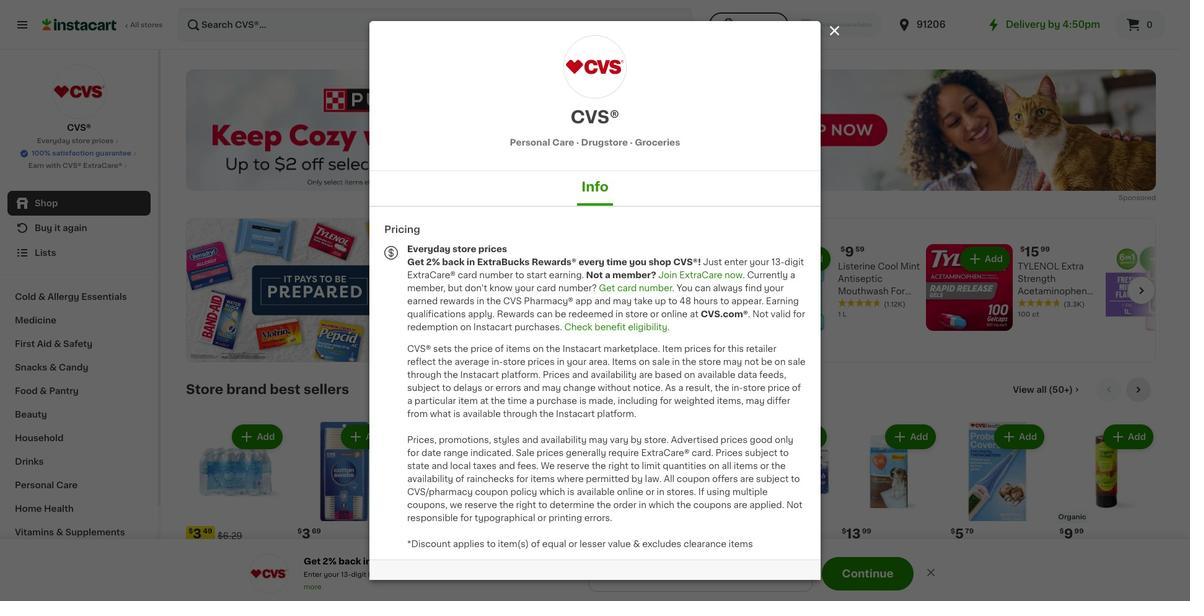 Task type: vqa. For each thing, say whether or not it's contained in the screenshot.
topmost the in-
yes



Task type: locate. For each thing, give the bounding box(es) containing it.
2 horizontal spatial cvs® logo image
[[564, 36, 626, 98]]

coupon up if
[[677, 475, 710, 484]]

1 horizontal spatial view
[[1013, 386, 1034, 394]]

1 50% from the left
[[571, 546, 586, 552]]

0 vertical spatial is
[[579, 397, 587, 405]]

online inside the . you can always find your earned rewards in the cvs pharmacy® app and may take up to 48 hours to appear. earning qualifications apply. rewards can be redeemed in store or online at
[[661, 310, 688, 319]]

is
[[579, 397, 587, 405], [453, 410, 461, 418], [567, 488, 575, 497]]

on inside get free delivery on next 3 orders • add $10.00 to qualify.
[[575, 574, 590, 584]]

prices up purchase
[[543, 371, 570, 379]]

differ
[[767, 397, 790, 405]]

can down pharmacy®
[[537, 310, 553, 319]]

items down purchases.
[[506, 345, 531, 353]]

50% inside 1 buy 1, get 1 for 50% cvs pharmacy dual angle toothbrush, medium
[[680, 546, 695, 552]]

for up cvs pharmacy cotton swabs
[[340, 546, 351, 552]]

1 1, from the left
[[532, 546, 537, 552]]

cvs down 2
[[730, 544, 749, 553]]

0 vertical spatial reserve
[[557, 462, 590, 470]]

2 vertical spatial time
[[500, 572, 515, 578]]

0 vertical spatial just
[[703, 258, 722, 267]]

personal for personal care
[[15, 481, 54, 490]]

store up it
[[453, 245, 476, 254]]

1 horizontal spatial is
[[567, 488, 575, 497]]

0 horizontal spatial with
[[658, 287, 678, 295]]

add for cvs pharmacy cotton swabs
[[366, 433, 384, 442]]

0 vertical spatial at
[[690, 310, 699, 319]]

get 2% back in extrabucks rewards® every time you shop cvs®!
[[407, 258, 703, 267]]

$ inside $ 9 99
[[1060, 528, 1064, 535]]

0 horizontal spatial cvs® logo image
[[52, 64, 106, 119]]

the down know
[[487, 297, 501, 306]]

get free delivery on next 3 orders • add $10.00 to qualify.
[[480, 574, 789, 584]]

4:50pm
[[1063, 20, 1100, 29]]

not right applied.
[[787, 501, 803, 510]]

right down policy
[[516, 501, 536, 510]]

tylenol inside "12 tylenol extra strength caplets with 500 mg acetaminophen"
[[658, 262, 700, 271]]

add for cvs pharmacy travel toothbrush with max fresh colgate toothpaste
[[801, 433, 819, 442]]

None search field
[[177, 7, 693, 42]]

through
[[407, 371, 441, 379], [503, 410, 537, 418]]

6 product group from the left
[[730, 422, 829, 592]]

for up rewards®!
[[449, 546, 460, 552]]

& for vitamins
[[56, 528, 63, 537]]

for inside 3 buy 1, get 1 for 50% cvs pharmacy ultra soft unscented baby wipes
[[558, 546, 569, 552]]

0 horizontal spatial 100 ct
[[658, 311, 680, 318]]

info tab
[[577, 171, 613, 206]]

. down appear.
[[748, 310, 750, 319]]

cvs® logo image
[[564, 36, 626, 98], [52, 64, 106, 119], [249, 554, 289, 594]]

1 inside 3 buy 1, get 1 for 50% cvs pharmacy advanced floss picks
[[444, 546, 447, 552]]

100 ct for tylenol extra strength caplets with 500 mg acetaminophen
[[658, 311, 680, 318]]

get up orders
[[647, 546, 660, 552]]

buy up advanced
[[407, 546, 421, 552]]

advanced
[[404, 569, 448, 578]]

or left "printing"
[[537, 514, 546, 523]]

0 horizontal spatial is
[[453, 410, 461, 418]]

all stores
[[130, 22, 163, 29]]

2 horizontal spatial is
[[579, 397, 587, 405]]

0 horizontal spatial 2%
[[323, 557, 337, 566]]

available down the permitted
[[577, 488, 615, 497]]

0 vertical spatial everyday
[[37, 138, 70, 144]]

pet central leak proof training pads
[[839, 544, 937, 565]]

cool
[[878, 262, 898, 271]]

1 vertical spatial price
[[768, 384, 790, 392]]

basics
[[226, 544, 255, 553]]

the down the errors
[[491, 397, 505, 405]]

0 horizontal spatial view
[[453, 328, 469, 335]]

product group
[[186, 422, 285, 590], [295, 422, 394, 601], [404, 422, 503, 601], [513, 422, 612, 601], [622, 422, 721, 601], [730, 422, 829, 592], [839, 422, 938, 580], [948, 422, 1047, 590], [1057, 422, 1156, 590]]

what
[[430, 410, 451, 418]]

& inside cold & allergy essentials link
[[38, 293, 45, 301]]

$ inside $ 15 99
[[1020, 246, 1025, 253]]

50% for angle
[[680, 546, 695, 552]]

pharmacy inside cvs pharmacy cotton swabs
[[316, 557, 360, 565]]

1 up cvs pharmacy cotton swabs
[[335, 546, 338, 552]]

shop.
[[531, 572, 550, 578]]

are up multiple
[[740, 475, 754, 484]]

reserve right we
[[465, 501, 497, 510]]

product group containing 2
[[730, 422, 829, 592]]

is right what
[[453, 410, 461, 418]]

1 horizontal spatial tylenol
[[1018, 262, 1059, 271]]

0 horizontal spatial care
[[56, 481, 78, 490]]

*discount applies to item(s) of equal or lesser value & excludes clearance items
[[407, 540, 753, 549]]

good
[[750, 436, 773, 444]]

to inside get free delivery on next 3 orders • add $10.00 to qualify.
[[737, 574, 748, 584]]

cvs® down satisfaction
[[62, 162, 81, 169]]

0 horizontal spatial through
[[407, 371, 441, 379]]

cvs® up reflect
[[407, 345, 431, 353]]

0 vertical spatial number
[[479, 271, 513, 280]]

with
[[46, 162, 61, 169]]

on up the offers
[[709, 462, 720, 470]]

cvs inside 3 buy 1, get 1 for 50% cvs pharmacy ultra soft unscented baby wipes
[[513, 557, 531, 565]]

available up result,
[[697, 371, 736, 379]]

delivery for delivery
[[740, 20, 777, 29]]

$ 3 49
[[188, 528, 212, 541]]

.
[[743, 271, 745, 280], [672, 284, 674, 293], [748, 310, 750, 319], [667, 323, 670, 332]]

2 horizontal spatial all
[[664, 475, 675, 484]]

info
[[582, 180, 609, 193]]

breath
[[857, 299, 886, 308]]

the
[[207, 544, 224, 553]]

1 horizontal spatial personal
[[510, 138, 550, 147]]

care for personal care
[[56, 481, 78, 490]]

99 for 15
[[1041, 246, 1050, 253]]

3 down responsible
[[411, 528, 419, 541]]

instacart inside . not valid for redemption on instacart purchases.
[[473, 323, 512, 332]]

first aid & safety
[[15, 340, 93, 348]]

. inside the . you can always find your earned rewards in the cvs pharmacy® app and may take up to 48 hours to appear. earning qualifications apply. rewards can be redeemed in store or online at
[[672, 284, 674, 293]]

all left (50+)
[[1037, 386, 1047, 394]]

0 vertical spatial 2%
[[426, 258, 440, 267]]

& inside vitamins & supplements link
[[56, 528, 63, 537]]

$ for $ 9 59
[[841, 246, 845, 253]]

pharmacy up toothbrush
[[751, 544, 795, 553]]

printing
[[549, 514, 582, 523]]

0 horizontal spatial right
[[516, 501, 536, 510]]

8 product group from the left
[[948, 422, 1047, 590]]

100 ct
[[658, 311, 680, 318], [1018, 311, 1039, 318]]

add button for just the basics water, purified
[[233, 426, 281, 448]]

vitamins & supplements link
[[7, 521, 151, 544]]

acetaminophen down 500
[[658, 299, 728, 308]]

2% up the member,
[[426, 258, 440, 267]]

2 vertical spatial subject
[[756, 475, 789, 484]]

online up "order"
[[617, 488, 643, 497]]

1 vertical spatial personal
[[15, 481, 54, 490]]

ct down rapid
[[1032, 311, 1039, 318]]

$ inside $ 3 49
[[188, 528, 193, 535]]

& inside snacks & candy "link"
[[49, 363, 57, 372]]

nsored inside it pays to be prepared spo nsored
[[466, 303, 491, 310]]

1 vertical spatial right
[[516, 501, 536, 510]]

0 vertical spatial 13-
[[772, 258, 785, 267]]

0 horizontal spatial nsored
[[466, 303, 491, 310]]

100 ct down rapid
[[1018, 311, 1039, 318]]

we
[[541, 462, 555, 470]]

add button for cvs pharmacy dual angle toothbrush, medium
[[669, 426, 717, 448]]

2 100 ct from the left
[[1018, 311, 1039, 318]]

1 vertical spatial are
[[740, 475, 754, 484]]

1 vertical spatial extrabucks
[[374, 557, 426, 566]]

1 vertical spatial in-
[[732, 384, 743, 392]]

1 horizontal spatial number
[[479, 271, 513, 280]]

unscented
[[533, 569, 581, 578]]

0 vertical spatial spo
[[1119, 194, 1132, 201]]

1, inside 1 buy 1, get 1 for 50% cvs pharmacy dual angle toothbrush, medium
[[641, 546, 646, 552]]

0 horizontal spatial back
[[339, 557, 361, 566]]

100 ct down up
[[658, 311, 680, 318]]

price up differ
[[768, 384, 790, 392]]

1 vertical spatial everyday store prices
[[407, 245, 507, 254]]

1 vertical spatial care
[[56, 481, 78, 490]]

$ 3 69
[[297, 528, 321, 541]]

2% inside main content
[[323, 557, 337, 566]]

every up . currently a member, but don't know your card number?
[[579, 258, 604, 267]]

0 vertical spatial coupon
[[677, 475, 710, 484]]

view for view all (50+)
[[1013, 386, 1034, 394]]

and inside the . you can always find your earned rewards in the cvs pharmacy® app and may take up to 48 hours to appear. earning qualifications apply. rewards can be redeemed in store or online at
[[594, 297, 611, 306]]

and up change
[[572, 371, 589, 379]]

0 vertical spatial all
[[1037, 386, 1047, 394]]

1 horizontal spatial digit
[[785, 258, 804, 267]]

$ inside $ 5 79
[[951, 528, 955, 535]]

2 product group from the left
[[295, 422, 394, 601]]

not a member?
[[584, 271, 656, 280]]

instacart logo image
[[42, 17, 117, 32]]

medium
[[622, 581, 657, 590]]

99 inside $ 9 99
[[1074, 528, 1084, 535]]

1 horizontal spatial you
[[629, 258, 647, 267]]

1 vertical spatial you
[[517, 572, 530, 578]]

product group containing 1
[[622, 422, 721, 601]]

delivery inside button
[[740, 20, 777, 29]]

$ for $ 3 69
[[297, 528, 302, 535]]

card inside . currently a member, but don't know your card number?
[[537, 284, 556, 293]]

just the basics water, purified (1.68k)
[[186, 544, 284, 578]]

2 100 from the left
[[1018, 311, 1030, 318]]

which down stores.
[[649, 501, 675, 510]]

. down enter
[[743, 271, 745, 280]]

2 · from the left
[[630, 138, 633, 147]]

1 horizontal spatial back
[[442, 258, 465, 267]]

everyday store prices up it
[[407, 245, 507, 254]]

1, inside 3 buy 1, get 1 for 50% cvs pharmacy advanced floss picks
[[423, 546, 428, 552]]

1, for soft
[[532, 546, 537, 552]]

1 horizontal spatial 2%
[[426, 258, 440, 267]]

0 vertical spatial right
[[608, 462, 629, 470]]

with for 12
[[658, 287, 678, 295]]

pharmacy down buy 1, get 1 for 50%
[[316, 557, 360, 565]]

add button for 5
[[996, 426, 1043, 448]]

9
[[845, 245, 854, 258], [1064, 528, 1073, 541]]

50% inside 3 buy 1, get 1 for 50% cvs pharmacy ultra soft unscented baby wipes
[[571, 546, 586, 552]]

this
[[728, 345, 744, 353]]

equal
[[542, 540, 566, 549]]

are inside cvs® sets the price of items on the instacart marketplace. item prices for this retailer reflect the average in-store prices in your area. items on sale in the store may not be on sale through the instacart platform. prices and availability are based on available data feeds, subject to delays or errors and may change without notice. as a result, the in-store price of a particular item at the time a purchase is made, including for weighted items, may differ from what is available through the instacart platform.
[[639, 371, 653, 379]]

all
[[130, 22, 139, 29], [471, 328, 480, 335], [664, 475, 675, 484]]

store brand best sellers
[[186, 383, 349, 396]]

just up purified
[[186, 544, 205, 553]]

state
[[407, 462, 429, 470]]

or inside cvs® sets the price of items on the instacart marketplace. item prices for this retailer reflect the average in-store prices in your area. items on sale in the store may not be on sale through the instacart platform. prices and availability are based on available data feeds, subject to delays or errors and may change without notice. as a result, the in-store price of a particular item at the time a purchase is made, including for weighted items, may differ from what is available through the instacart platform.
[[485, 384, 493, 392]]

app
[[575, 297, 592, 306]]

3 inside get free delivery on next 3 orders • add $10.00 to qualify.
[[619, 574, 626, 584]]

3 product group from the left
[[404, 422, 503, 601]]

view for view all
[[453, 328, 469, 335]]

view all
[[453, 328, 480, 335]]

2 strength from the left
[[1018, 274, 1056, 283]]

0 vertical spatial nsored
[[1132, 194, 1156, 201]]

items up toothbrush
[[729, 540, 753, 549]]

applies
[[453, 540, 485, 549]]

redemption
[[407, 323, 458, 332]]

0 horizontal spatial personal
[[15, 481, 54, 490]]

. for you
[[672, 284, 674, 293]]

0 vertical spatial in-
[[492, 358, 503, 366]]

view all (50+)
[[1013, 386, 1073, 394]]

. inside . currently a member, but don't know your card number?
[[743, 271, 745, 280]]

$ left 69
[[297, 528, 302, 535]]

on
[[460, 323, 471, 332], [533, 345, 544, 353], [639, 358, 650, 366], [775, 358, 786, 366], [684, 371, 695, 379], [709, 462, 720, 470], [575, 574, 590, 584]]

1 horizontal spatial with
[[782, 557, 802, 565]]

2 sale from the left
[[788, 358, 806, 366]]

main content
[[0, 50, 1190, 601]]

3 50% from the left
[[462, 546, 477, 552]]

add for cvs pharmacy ultra soft unscented baby wipes
[[584, 433, 602, 442]]

number inside just enter your 13-digit extracare® card number to start earning.
[[479, 271, 513, 280]]

it
[[453, 276, 461, 285]]

1 vertical spatial coupon
[[475, 488, 508, 497]]

is down change
[[579, 397, 587, 405]]

available inside prices, promotions, styles and availability may vary by store. advertised prices good only for date range indicated. sale prices generally require extracare® card. prices subject to state and local taxes and fees. we reserve the right to limit quantities on all items or the availability of rainchecks for items where permitted by law.  all coupon offers are subject to cvs/pharmacy coupon policy which is available online or in stores. if using multiple coupons, we reserve the right to determine the order in which the coupons are applied. not responsible for typographical or printing errors.
[[577, 488, 615, 497]]

13- inside just enter your 13-digit extracare® card number to start earning.
[[772, 258, 785, 267]]

$ for $ 3 49
[[188, 528, 193, 535]]

just inside just the basics water, purified (1.68k)
[[186, 544, 205, 553]]

household link
[[7, 426, 151, 450]]

375
[[295, 593, 308, 600]]

errors.
[[584, 514, 612, 523]]

pharmacy inside 3 buy 1, get 1 for 50% cvs pharmacy advanced floss picks
[[424, 557, 469, 565]]

0 horizontal spatial digit
[[351, 572, 366, 578]]

. inside . not valid for redemption on instacart purchases.
[[748, 310, 750, 319]]

store up the errors
[[503, 358, 525, 366]]

may up purchase
[[542, 384, 561, 392]]

0 horizontal spatial extrabucks
[[374, 557, 426, 566]]

offers
[[712, 475, 738, 484]]

can down 'extracare'
[[695, 284, 711, 293]]

ct inside group
[[309, 593, 316, 600]]

0 vertical spatial care
[[552, 138, 574, 147]]

ct down more
[[309, 593, 316, 600]]

1 vertical spatial spo
[[453, 303, 466, 310]]

0 vertical spatial all
[[130, 22, 139, 29]]

9 down organic at the right bottom
[[1064, 528, 1073, 541]]

with inside 2 cvs pharmacy travel toothbrush with max fresh colgate toothpaste
[[782, 557, 802, 565]]

1, down $ 3 69
[[314, 546, 319, 552]]

cold & allergy essentials link
[[7, 285, 151, 309]]

2 vertical spatial by
[[632, 475, 643, 484]]

all inside popup button
[[1037, 386, 1047, 394]]

0 vertical spatial everyday store prices
[[37, 138, 114, 144]]

free
[[503, 574, 525, 584]]

get 2% back in extrabucks rewards®!
[[304, 557, 476, 566]]

delivery
[[1006, 20, 1046, 29], [740, 20, 777, 29]]

buy for angle
[[625, 546, 639, 552]]

for right valid
[[793, 310, 805, 319]]

1 strength from the left
[[658, 274, 696, 283]]

$ down organic at the right bottom
[[1060, 528, 1064, 535]]

essentials
[[81, 293, 127, 301]]

item
[[458, 397, 478, 405]]

with for 2
[[782, 557, 802, 565]]

buy 1, get 1 for 50%
[[299, 546, 369, 552]]

online
[[661, 310, 688, 319], [617, 488, 643, 497]]

more
[[304, 584, 321, 591]]

1
[[838, 311, 841, 318], [629, 528, 634, 541], [553, 546, 556, 552], [335, 546, 338, 552], [444, 546, 447, 552], [662, 546, 665, 552]]

check benefit eligibility .
[[564, 323, 670, 332]]

add for 9
[[1128, 433, 1146, 442]]

for inside 3 buy 1, get 1 for 50% cvs pharmacy advanced floss picks
[[449, 546, 460, 552]]

ct for buy 1, get 1 for 50%
[[309, 593, 316, 600]]

ct
[[673, 311, 680, 318], [1032, 311, 1039, 318], [309, 593, 316, 600]]

back for get 2% back in extrabucks rewards® every time you shop cvs®!
[[442, 258, 465, 267]]

subject down "good"
[[745, 449, 778, 457]]

1 tylenol from the left
[[658, 262, 700, 271]]

product group containing 9
[[1057, 422, 1156, 590]]

your down start
[[515, 284, 534, 293]]

taxes
[[473, 462, 497, 470]]

1 product group from the left
[[186, 422, 285, 590]]

0 horizontal spatial extra
[[702, 262, 724, 271]]

1 100 from the left
[[658, 311, 671, 318]]

1 horizontal spatial online
[[661, 310, 688, 319]]

add for cvs pharmacy dual angle toothbrush, medium
[[692, 433, 711, 442]]

& right 'value'
[[633, 540, 640, 549]]

2 50% from the left
[[353, 546, 369, 552]]

$ up pet at right bottom
[[842, 528, 846, 535]]

3 inside 3 buy 1, get 1 for 50% cvs pharmacy ultra soft unscented baby wipes
[[520, 528, 528, 541]]

angle
[[622, 569, 647, 578]]

1 vertical spatial 2%
[[323, 557, 337, 566]]

0 vertical spatial personal
[[510, 138, 550, 147]]

7 product group from the left
[[839, 422, 938, 580]]

strength inside tylenol extra strength acetaminophen rapid release gels
[[1018, 274, 1056, 283]]

100 for tylenol extra strength caplets with 500 mg acetaminophen
[[658, 311, 671, 318]]

99 for 13
[[862, 528, 872, 535]]

2 vertical spatial not
[[787, 501, 803, 510]]

add button for cvs pharmacy advanced floss picks
[[451, 426, 499, 448]]

kenvue image
[[453, 244, 475, 266]]

add button for cvs pharmacy cotton swabs
[[342, 426, 390, 448]]

extra inside tylenol extra strength acetaminophen rapid release gels
[[1061, 262, 1084, 271]]

1 horizontal spatial all
[[471, 328, 480, 335]]

2 extra from the left
[[1061, 262, 1084, 271]]

9 inside product group
[[1064, 528, 1073, 541]]

100 down rapid
[[1018, 311, 1030, 318]]

1 vertical spatial platform.
[[597, 410, 636, 418]]

1 vertical spatial acetaminophen
[[658, 299, 728, 308]]

view down apply.
[[453, 328, 469, 335]]

platform. up the errors
[[501, 371, 541, 379]]

$
[[841, 246, 845, 253], [1020, 246, 1025, 253], [188, 528, 193, 535], [842, 528, 846, 535], [297, 528, 302, 535], [951, 528, 955, 535], [1060, 528, 1064, 535]]

prices inside prices, promotions, styles and availability may vary by store. advertised prices good only for date range indicated. sale prices generally require extracare® card. prices subject to state and local taxes and fees. we reserve the right to limit quantities on all items or the availability of rainchecks for items where permitted by law.  all coupon offers are subject to cvs/pharmacy coupon policy which is available online or in stores. if using multiple coupons, we reserve the right to determine the order in which the coupons are applied. not responsible for typographical or printing errors.
[[716, 449, 743, 457]]

main content containing 12
[[0, 50, 1190, 601]]

toothbrush,
[[649, 569, 701, 578]]

1 up rewards®!
[[444, 546, 447, 552]]

4 50% from the left
[[680, 546, 695, 552]]

for inside listerine cool mint antiseptic mouthwash for bad breath
[[891, 287, 905, 295]]

1 vertical spatial just
[[186, 544, 205, 553]]

pharmacy inside 3 buy 1, get 1 for 50% cvs pharmacy ultra soft unscented baby wipes
[[533, 557, 577, 565]]

9 left 59
[[845, 245, 854, 258]]

subject up particular
[[407, 384, 440, 392]]

with left max
[[782, 557, 802, 565]]

& right the food
[[40, 387, 47, 395]]

and up the redeemed
[[594, 297, 611, 306]]

0 horizontal spatial ·
[[576, 138, 579, 147]]

2 vertical spatial all
[[664, 475, 675, 484]]

0 vertical spatial back
[[442, 258, 465, 267]]

card down get 2% back in extrabucks rewards®!
[[408, 572, 423, 578]]

value
[[608, 540, 631, 549]]

1 horizontal spatial strength
[[1018, 274, 1056, 283]]

care for personal care · drugstore · groceries
[[552, 138, 574, 147]]

training
[[839, 557, 874, 565]]

buy inside 3 buy 1, get 1 for 50% cvs pharmacy ultra soft unscented baby wipes
[[516, 546, 530, 552]]

service type group
[[709, 12, 882, 37]]

ExtraCare® Number text field
[[590, 557, 812, 591]]

1 vertical spatial all
[[471, 328, 480, 335]]

4 1, from the left
[[641, 546, 646, 552]]

2 tylenol from the left
[[1018, 262, 1059, 271]]

pharmacy for toothbrush,
[[642, 557, 686, 565]]

a right "currently"
[[790, 271, 795, 280]]

cvs® inside cvs® sets the price of items on the instacart marketplace. item prices for this retailer reflect the average in-store prices in your area. items on sale in the store may not be on sale through the instacart platform. prices and availability are based on available data feeds, subject to delays or errors and may change without notice. as a result, the in-store price of a particular item at the time a purchase is made, including for weighted items, may differ from what is available through the instacart platform.
[[407, 345, 431, 353]]

purified
[[186, 557, 220, 565]]

5 product group from the left
[[622, 422, 721, 601]]

digit inside just enter your 13-digit extracare® card number to start earning.
[[785, 258, 804, 267]]

price up the average
[[471, 345, 493, 353]]

your right enter
[[324, 572, 339, 578]]

0 horizontal spatial just
[[186, 544, 205, 553]]

get right earn
[[480, 574, 500, 584]]

12
[[665, 245, 680, 258]]

(50+)
[[1049, 386, 1073, 394]]

9 product group from the left
[[1057, 422, 1156, 590]]

0 vertical spatial through
[[407, 371, 441, 379]]


[[384, 246, 398, 260]]

1 vertical spatial time
[[507, 397, 527, 405]]

0 vertical spatial by
[[1048, 20, 1060, 29]]

view
[[453, 328, 469, 335], [1013, 386, 1034, 394]]

1 vertical spatial subject
[[745, 449, 778, 457]]

or down law.
[[646, 488, 655, 497]]

buy inside 1 buy 1, get 1 for 50% cvs pharmacy dual angle toothbrush, medium
[[625, 546, 639, 552]]

1 horizontal spatial extrabucks
[[477, 258, 530, 267]]

1 sale from the left
[[652, 358, 670, 366]]

item(s)
[[498, 540, 529, 549]]

all down apply.
[[471, 328, 480, 335]]

with inside "12 tylenol extra strength caplets with 500 mg acetaminophen"
[[658, 287, 678, 295]]

store up 100% satisfaction guarantee button
[[72, 138, 90, 144]]

sale up differ
[[788, 358, 806, 366]]

0 horizontal spatial you
[[517, 572, 530, 578]]

3 down "typographical"
[[520, 528, 528, 541]]

1 horizontal spatial in-
[[732, 384, 743, 392]]

be down retailer
[[761, 358, 772, 366]]

from
[[407, 410, 428, 418]]

errors
[[496, 384, 521, 392]]

9 for $ 9 99
[[1064, 528, 1073, 541]]

0 horizontal spatial price
[[471, 345, 493, 353]]

extracare® inside prices, promotions, styles and availability may vary by store. advertised prices good only for date range indicated. sale prices generally require extracare® card. prices subject to state and local taxes and fees. we reserve the right to limit quantities on all items or the availability of rainchecks for items where permitted by law.  all coupon offers are subject to cvs/pharmacy coupon policy which is available online or in stores. if using multiple coupons, we reserve the right to determine the order in which the coupons are applied. not responsible for typographical or printing errors.
[[641, 449, 689, 457]]

delivery by 4:50pm
[[1006, 20, 1100, 29]]

1 horizontal spatial just
[[703, 258, 722, 267]]

2 1, from the left
[[314, 546, 319, 552]]

1 horizontal spatial platform.
[[597, 410, 636, 418]]

0 vertical spatial be
[[555, 310, 566, 319]]

1 horizontal spatial 9
[[1064, 528, 1073, 541]]

extracare® down the "store."
[[641, 449, 689, 457]]

in down buy 1, get 1 for 50%
[[363, 557, 372, 566]]

everyday store prices inside everyday store prices link
[[37, 138, 114, 144]]

99 inside $ 15 99
[[1041, 246, 1050, 253]]

for for 3 buy 1, get 1 for 50% cvs pharmacy advanced floss picks
[[449, 546, 460, 552]]

. for not
[[748, 310, 750, 319]]

digit
[[785, 258, 804, 267], [351, 572, 366, 578]]

1 100 ct from the left
[[658, 311, 680, 318]]

& inside the "food & pantry" link
[[40, 387, 47, 395]]

1 vertical spatial through
[[503, 410, 537, 418]]

just for enter
[[703, 258, 722, 267]]

5
[[955, 528, 964, 541]]

buy down $ 3 69
[[299, 546, 312, 552]]

time down the errors
[[507, 397, 527, 405]]

back up it
[[442, 258, 465, 267]]

care left drugstore
[[552, 138, 574, 147]]

79
[[965, 528, 974, 535]]

prices
[[92, 138, 114, 144], [478, 245, 507, 254], [684, 345, 711, 353], [528, 358, 555, 366], [721, 436, 748, 444], [537, 449, 564, 457]]

cvs® logo image inside main content
[[249, 554, 289, 594]]

2 vertical spatial available
[[577, 488, 615, 497]]

earn with cvs® extracare®
[[28, 162, 122, 169]]

1 horizontal spatial everyday store prices
[[407, 245, 507, 254]]

2 vertical spatial availability
[[407, 475, 453, 484]]

1 extra from the left
[[702, 262, 724, 271]]

home health link
[[7, 497, 151, 521]]

0 horizontal spatial spo
[[453, 303, 466, 310]]

acetaminophen inside "12 tylenol extra strength caplets with 500 mg acetaminophen"
[[658, 299, 728, 308]]

& for snacks
[[49, 363, 57, 372]]

learn
[[552, 572, 571, 578]]

50% inside 3 buy 1, get 1 for 50% cvs pharmacy advanced floss picks
[[462, 546, 477, 552]]

$ inside $ 3 69
[[297, 528, 302, 535]]

4 product group from the left
[[513, 422, 612, 601]]

3 1, from the left
[[423, 546, 428, 552]]



Task type: describe. For each thing, give the bounding box(es) containing it.
member?
[[612, 271, 656, 280]]

the down only at the bottom right
[[771, 462, 786, 470]]

don't
[[465, 284, 487, 293]]

on up result,
[[684, 371, 695, 379]]

on inside prices, promotions, styles and availability may vary by store. advertised prices good only for date range indicated. sale prices generally require extracare® card. prices subject to state and local taxes and fees. we reserve the right to limit quantities on all items or the availability of rainchecks for items where permitted by law.  all coupon offers are subject to cvs/pharmacy coupon policy which is available online or in stores. if using multiple coupons, we reserve the right to determine the order in which the coupons are applied. not responsible for typographical or printing errors.
[[709, 462, 720, 470]]

pharmacy for unscented
[[533, 557, 577, 565]]

on down purchases.
[[533, 345, 544, 353]]

100% satisfaction guarantee
[[32, 150, 131, 157]]

(234)
[[885, 571, 903, 578]]

0 vertical spatial every
[[579, 258, 604, 267]]

the down item
[[682, 358, 696, 366]]

on inside . not valid for redemption on instacart purchases.
[[460, 323, 471, 332]]

9 for $ 9 59
[[845, 245, 854, 258]]

1 left l at the right of page
[[838, 311, 841, 318]]

digit inside main content
[[351, 572, 366, 578]]

0 horizontal spatial coupon
[[475, 488, 508, 497]]

be inside cvs® sets the price of items on the instacart marketplace. item prices for this retailer reflect the average in-store prices in your area. items on sale in the store may not be on sale through the instacart platform. prices and availability are based on available data feeds, subject to delays or errors and may change without notice. as a result, the in-store price of a particular item at the time a purchase is made, including for weighted items, may differ from what is available through the instacart platform.
[[761, 358, 772, 366]]

ct for 15
[[1032, 311, 1039, 318]]

in up pays
[[467, 258, 475, 267]]

not inside prices, promotions, styles and availability may vary by store. advertised prices good only for date range indicated. sale prices generally require extracare® card. prices subject to state and local taxes and fees. we reserve the right to limit quantities on all items or the availability of rainchecks for items where permitted by law.  all coupon offers are subject to cvs/pharmacy coupon policy which is available online or in stores. if using multiple coupons, we reserve the right to determine the order in which the coupons are applied. not responsible for typographical or printing errors.
[[787, 501, 803, 510]]

cvs® up everyday store prices link
[[67, 123, 91, 132]]

vary
[[610, 436, 629, 444]]

time inside cvs® sets the price of items on the instacart marketplace. item prices for this retailer reflect the average in-store prices in your area. items on sale in the store may not be on sale through the instacart platform. prices and availability are based on available data feeds, subject to delays or errors and may change without notice. as a result, the in-store price of a particular item at the time a purchase is made, including for weighted items, may differ from what is available through the instacart platform.
[[507, 397, 527, 405]]

0 horizontal spatial availability
[[407, 475, 453, 484]]

2% for get 2% back in extrabucks rewards®!
[[323, 557, 337, 566]]

in inside main content
[[363, 557, 372, 566]]

0 vertical spatial you
[[629, 258, 647, 267]]

item
[[662, 345, 682, 353]]

prices down purchases.
[[528, 358, 555, 366]]

snacks & candy link
[[7, 356, 151, 379]]

items down we
[[531, 475, 555, 484]]

cvs inside 3 buy 1, get 1 for 50% cvs pharmacy advanced floss picks
[[404, 557, 422, 565]]

1 horizontal spatial which
[[649, 501, 675, 510]]

get inside 3 buy 1, get 1 for 50% cvs pharmacy advanced floss picks
[[429, 546, 442, 552]]

personal care
[[15, 481, 78, 490]]

the up errors. in the bottom of the page
[[597, 501, 611, 510]]

instacart down purchase
[[556, 410, 595, 418]]

the down purchases.
[[546, 345, 560, 353]]

the down sets
[[438, 358, 452, 366]]

release
[[1045, 299, 1080, 308]]

3 left the 49
[[193, 528, 202, 541]]

brand
[[226, 383, 267, 396]]

get down 69
[[321, 546, 334, 552]]

prices left "good"
[[721, 436, 748, 444]]

50% for floss
[[462, 546, 477, 552]]

groceries
[[635, 138, 680, 147]]

may left differ
[[746, 397, 765, 405]]

for for listerine cool mint antiseptic mouthwash for bad breath
[[891, 287, 905, 295]]

just for the
[[186, 544, 205, 553]]

buy for soft
[[516, 546, 530, 552]]

extra inside "12 tylenol extra strength caplets with 500 mg acetaminophen"
[[702, 262, 724, 271]]

kenvue it pays to be prepared check the ingredients in your medicine use only 1 product that contains acetominophen at a time band-aid is a registered trademark. mcneil consumer pharmaceuticals co. 2023 use products only as directed. jjci 2023 image
[[187, 219, 442, 362]]

$ for $ 15 99
[[1020, 246, 1025, 253]]

instacart down the average
[[460, 371, 499, 379]]

1 vertical spatial by
[[631, 436, 642, 444]]

not
[[744, 358, 759, 366]]

more button
[[799, 569, 848, 589]]

add button for cvs pharmacy ultra soft unscented baby wipes
[[560, 426, 608, 448]]

all inside main content
[[471, 328, 480, 335]]

but
[[448, 284, 463, 293]]

earn
[[462, 572, 477, 578]]

at inside the . you can always find your earned rewards in the cvs pharmacy® app and may take up to 48 hours to appear. earning qualifications apply. rewards can be redeemed in store or online at
[[690, 310, 699, 319]]

where
[[557, 475, 584, 484]]

for left this
[[714, 345, 726, 353]]

a up from
[[407, 397, 412, 405]]

add inside get free delivery on next 3 orders • add $10.00 to qualify.
[[674, 574, 696, 584]]

to inside just enter your 13-digit extracare® card number to start earning.
[[515, 271, 524, 280]]

. currently a member, but don't know your card number?
[[407, 271, 795, 293]]

50% for soft
[[571, 546, 586, 552]]

1 horizontal spatial can
[[695, 284, 711, 293]]

0 vertical spatial time
[[606, 258, 627, 267]]

. up item
[[667, 323, 670, 332]]

and up the sale at bottom left
[[522, 436, 538, 444]]

not inside . not valid for redemption on instacart purchases.
[[753, 310, 769, 319]]

the up "delays" on the left bottom of the page
[[444, 371, 458, 379]]

add for just the basics water, purified
[[257, 433, 275, 442]]

100 ct for tylenol extra strength acetaminophen rapid release gels
[[1018, 311, 1039, 318]]

may down this
[[723, 358, 742, 366]]

personal for personal care · drugstore · groceries
[[510, 138, 550, 147]]

0 vertical spatial which
[[539, 488, 565, 497]]

$ for $ 9 99
[[1060, 528, 1064, 535]]

a inside . currently a member, but don't know your card number?
[[790, 271, 795, 280]]

extracare® inside just enter your 13-digit extracare® card number to start earning.
[[407, 271, 456, 280]]

member,
[[407, 284, 446, 293]]

13- inside main content
[[341, 572, 351, 578]]

rewards®
[[532, 258, 577, 267]]

1 vertical spatial availability
[[541, 436, 587, 444]]

for down as
[[660, 397, 672, 405]]

central
[[856, 544, 888, 553]]

a up the . you can always find your earned rewards in the cvs pharmacy® app and may take up to 48 hours to appear. earning qualifications apply. rewards can be redeemed in store or online at
[[605, 271, 610, 280]]

extrabucks for rewards®!
[[374, 557, 426, 566]]

rapid
[[1018, 299, 1043, 308]]

1 up toothbrush,
[[662, 546, 665, 552]]

may inside the . you can always find your earned rewards in the cvs pharmacy® app and may take up to 48 hours to appear. earning qualifications apply. rewards can be redeemed in store or online at
[[613, 297, 632, 306]]

2% for get 2% back in extrabucks rewards® every time you shop cvs®!
[[426, 258, 440, 267]]

your inside the . you can always find your earned rewards in the cvs pharmacy® app and may take up to 48 hours to appear. earning qualifications apply. rewards can be redeemed in store or online at
[[764, 284, 784, 293]]

appear.
[[732, 297, 764, 306]]

and right the errors
[[523, 384, 540, 392]]

delivery for delivery by 4:50pm
[[1006, 20, 1046, 29]]

get inside get free delivery on next 3 orders • add $10.00 to qualify.
[[480, 574, 500, 584]]

listerine cool mint antiseptic mouthwash for bad breath
[[838, 262, 920, 308]]

a left purchase
[[529, 397, 534, 405]]

extracare® inside main content
[[368, 572, 406, 578]]

0
[[1147, 20, 1153, 29]]

items inside cvs® sets the price of items on the instacart marketplace. item prices for this retailer reflect the average in-store prices in your area. items on sale in the store may not be on sale through the instacart platform. prices and availability are based on available data feeds, subject to delays or errors and may change without notice. as a result, the in-store price of a particular item at the time a purchase is made, including for weighted items, may differ from what is available through the instacart platform.
[[506, 345, 531, 353]]

pharmacy inside 2 cvs pharmacy travel toothbrush with max fresh colgate toothpaste
[[751, 544, 795, 553]]

prices up we
[[537, 449, 564, 457]]

card inside just enter your 13-digit extracare® card number to start earning.
[[458, 271, 477, 280]]

proof
[[913, 544, 937, 553]]

product group containing 13
[[839, 422, 938, 580]]

0 horizontal spatial everyday
[[37, 138, 70, 144]]

as
[[665, 384, 676, 392]]

100% satisfaction guarantee button
[[19, 146, 139, 159]]

on down marketplace.
[[639, 358, 650, 366]]

food
[[15, 387, 38, 395]]

more
[[814, 575, 833, 582]]

or down "good"
[[760, 462, 769, 470]]

the up the permitted
[[592, 462, 606, 470]]

15
[[1025, 245, 1039, 258]]

online inside prices, promotions, styles and availability may vary by store. advertised prices good only for date range indicated. sale prices generally require extracare® card. prices subject to state and local taxes and fees. we reserve the right to limit quantities on all items or the availability of rainchecks for items where permitted by law.  all coupon offers are subject to cvs/pharmacy coupon policy which is available online or in stores. if using multiple coupons, we reserve the right to determine the order in which the coupons are applied. not responsible for typographical or printing errors.
[[617, 488, 643, 497]]

2 horizontal spatial number
[[639, 284, 672, 293]]

generally
[[566, 449, 606, 457]]

in up check benefit eligibility .
[[616, 310, 623, 319]]

1 horizontal spatial ct
[[673, 311, 680, 318]]

get down the not a member?
[[599, 284, 615, 293]]

coupons
[[693, 501, 731, 510]]

cvs pharmacy cotton swabs
[[295, 557, 392, 578]]

buy for floss
[[407, 546, 421, 552]]

$ for $ 5 79
[[951, 528, 955, 535]]

store down data
[[743, 384, 766, 392]]

card.
[[692, 449, 713, 457]]

$10.00
[[698, 574, 734, 584]]

buy it again link
[[7, 216, 151, 241]]

1, for angle
[[641, 546, 646, 552]]

dual
[[689, 557, 708, 565]]

your inside just enter your 13-digit extracare® card number to start earning.
[[750, 258, 769, 267]]

a right as
[[678, 384, 683, 392]]

satisfaction
[[52, 150, 94, 157]]

max
[[804, 557, 823, 565]]

your inside main content
[[324, 572, 339, 578]]

(3.3k)
[[1064, 301, 1085, 308]]

in down item
[[672, 358, 680, 366]]

all inside prices, promotions, styles and availability may vary by store. advertised prices good only for date range indicated. sale prices generally require extracare® card. prices subject to state and local taxes and fees. we reserve the right to limit quantities on all items or the availability of rainchecks for items where permitted by law.  all coupon offers are subject to cvs/pharmacy coupon policy which is available online or in stores. if using multiple coupons, we reserve the right to determine the order in which the coupons are applied. not responsible for typographical or printing errors.
[[664, 475, 675, 484]]

store up result,
[[699, 358, 721, 366]]

0 vertical spatial not
[[586, 271, 603, 280]]

caplets
[[698, 274, 732, 283]]

1 inside 3 buy 1, get 1 for 50% cvs pharmacy ultra soft unscented baby wipes
[[553, 546, 556, 552]]

cvs® up personal care · drugstore · groceries
[[571, 108, 620, 126]]

cvs inside 1 buy 1, get 1 for 50% cvs pharmacy dual angle toothbrush, medium
[[622, 557, 640, 565]]

treatment tracker modal dialog
[[161, 557, 1181, 601]]

card down the not a member?
[[617, 284, 637, 293]]

start
[[527, 271, 547, 280]]

extracare® down guarantee
[[83, 162, 122, 169]]

you inside main content
[[517, 572, 530, 578]]

rewards
[[440, 297, 475, 306]]

. for currently
[[743, 271, 745, 280]]

add for cvs pharmacy advanced floss picks
[[475, 433, 493, 442]]

add button for cvs pharmacy travel toothbrush with max fresh colgate toothpaste
[[778, 426, 826, 448]]

add for 5
[[1019, 433, 1037, 442]]

instacart up area.
[[563, 345, 601, 353]]

close modal image
[[827, 23, 842, 38]]

0 vertical spatial platform.
[[501, 371, 541, 379]]

for for 1 buy 1, get 1 for 50% cvs pharmacy dual angle toothbrush, medium
[[667, 546, 678, 552]]

0 vertical spatial available
[[697, 371, 736, 379]]

l
[[843, 311, 847, 318]]

qualifications
[[407, 310, 466, 319]]

for inside . not valid for redemption on instacart purchases.
[[793, 310, 805, 319]]

prices up guarantee
[[92, 138, 114, 144]]

back for get 2% back in extrabucks rewards®!
[[339, 557, 361, 566]]

1 vertical spatial available
[[463, 410, 501, 418]]

items up the offers
[[734, 462, 758, 470]]

1 horizontal spatial acetaminophen
[[1018, 287, 1087, 295]]

in down law.
[[657, 488, 664, 497]]

*discount
[[407, 540, 451, 549]]

your inside . currently a member, but don't know your card number?
[[515, 284, 534, 293]]

pricing
[[384, 224, 420, 234]]

prices inside cvs® sets the price of items on the instacart marketplace. item prices for this retailer reflect the average in-store prices in your area. items on sale in the store may not be on sale through the instacart platform. prices and availability are based on available data feeds, subject to delays or errors and may change without notice. as a result, the in-store price of a particular item at the time a purchase is made, including for weighted items, may differ from what is available through the instacart platform.
[[543, 371, 570, 379]]

data
[[738, 371, 757, 379]]

3 inside 3 buy 1, get 1 for 50% cvs pharmacy advanced floss picks
[[411, 528, 419, 541]]

add button for 9
[[1104, 426, 1152, 448]]

99 for 9
[[1074, 528, 1084, 535]]

every inside main content
[[479, 572, 498, 578]]

drinks
[[15, 457, 44, 466]]

& inside first aid & safety link
[[54, 340, 61, 348]]

item carousel region
[[186, 378, 1156, 601]]

cvs inside the . you can always find your earned rewards in the cvs pharmacy® app and may take up to 48 hours to appear. earning qualifications apply. rewards can be redeemed in store or online at
[[503, 297, 522, 306]]

mg
[[701, 287, 714, 295]]

get right 
[[407, 258, 424, 267]]

3 left 69
[[302, 528, 311, 541]]

home health
[[15, 505, 74, 513]]

permitted
[[586, 475, 629, 484]]

. you can always find your earned rewards in the cvs pharmacy® app and may take up to 48 hours to appear. earning qualifications apply. rewards can be redeemed in store or online at
[[407, 284, 799, 319]]

local
[[450, 462, 471, 470]]

$ 13 99
[[842, 528, 872, 541]]

or right equal
[[569, 540, 577, 549]]

get inside 3 buy 1, get 1 for 50% cvs pharmacy ultra soft unscented baby wipes
[[538, 546, 551, 552]]

without
[[598, 384, 631, 392]]

$3.49 original price: $6.29 element
[[186, 526, 285, 542]]

now
[[725, 271, 743, 280]]

1 vertical spatial everyday
[[407, 245, 451, 254]]

in right "order"
[[639, 501, 647, 510]]

the up "typographical"
[[499, 501, 514, 510]]

0 horizontal spatial in-
[[492, 358, 503, 366]]

tylenol inside tylenol extra strength acetaminophen rapid release gels
[[1018, 262, 1059, 271]]

0 horizontal spatial number
[[425, 572, 451, 578]]

1 vertical spatial reserve
[[465, 501, 497, 510]]

add for pet central leak proof training pads
[[910, 433, 928, 442]]

get inside 1 buy 1, get 1 for 50% cvs pharmacy dual angle toothbrush, medium
[[647, 546, 660, 552]]

be inside the . you can always find your earned rewards in the cvs pharmacy® app and may take up to 48 hours to appear. earning qualifications apply. rewards can be redeemed in store or online at
[[555, 310, 566, 319]]

store
[[186, 383, 223, 396]]

cvs inside cvs pharmacy cotton swabs
[[295, 557, 313, 565]]

subject inside cvs® sets the price of items on the instacart marketplace. item prices for this retailer reflect the average in-store prices in your area. items on sale in the store may not be on sale through the instacart platform. prices and availability are based on available data feeds, subject to delays or errors and may change without notice. as a result, the in-store price of a particular item at the time a purchase is made, including for weighted items, may differ from what is available through the instacart platform.
[[407, 384, 440, 392]]

for for 3 buy 1, get 1 for 50% cvs pharmacy ultra soft unscented baby wipes
[[558, 546, 569, 552]]

add button for pet central leak proof training pads
[[887, 426, 935, 448]]

for down we
[[460, 514, 472, 523]]

& for food
[[40, 387, 47, 395]]

using
[[707, 488, 730, 497]]

the inside the . you can always find your earned rewards in the cvs pharmacy® app and may take up to 48 hours to appear. earning qualifications apply. rewards can be redeemed in store or online at
[[487, 297, 501, 306]]

store inside the . you can always find your earned rewards in the cvs pharmacy® app and may take up to 48 hours to appear. earning qualifications apply. rewards can be redeemed in store or online at
[[625, 310, 648, 319]]

pharmacy for picks
[[424, 557, 469, 565]]

the down purchase
[[539, 410, 554, 418]]

and down "indicated."
[[499, 462, 515, 470]]

close image
[[925, 566, 937, 579]]

and down date
[[432, 462, 448, 470]]

$ for $ 13 99
[[842, 528, 846, 535]]

1 down "order"
[[629, 528, 634, 541]]

all inside "link"
[[130, 22, 139, 29]]

in up change
[[557, 358, 565, 366]]

fees.
[[517, 462, 539, 470]]

for up state
[[407, 449, 419, 457]]

area.
[[589, 358, 610, 366]]

1 horizontal spatial through
[[503, 410, 537, 418]]

prices,
[[407, 436, 437, 444]]

personal care · drugstore · groceries
[[510, 138, 680, 147]]

prices right the kenvue icon at the left of page
[[478, 245, 507, 254]]

at inside cvs® sets the price of items on the instacart marketplace. item prices for this retailer reflect the average in-store prices in your area. items on sale in the store may not be on sale through the instacart platform. prices and availability are based on available data feeds, subject to delays or errors and may change without notice. as a result, the in-store price of a particular item at the time a purchase is made, including for weighted items, may differ from what is available through the instacart platform.
[[480, 397, 489, 405]]

first
[[15, 340, 35, 348]]

of inside prices, promotions, styles and availability may vary by store. advertised prices good only for date range indicated. sale prices generally require extracare® card. prices subject to state and local taxes and fees. we reserve the right to limit quantities on all items or the availability of rainchecks for items where permitted by law.  all coupon offers are subject to cvs/pharmacy coupon policy which is available online or in stores. if using multiple coupons, we reserve the right to determine the order in which the coupons are applied. not responsible for typographical or printing errors.
[[456, 475, 465, 484]]

2 vertical spatial are
[[734, 501, 747, 510]]

product group containing 5
[[948, 422, 1047, 590]]

1 horizontal spatial coupon
[[677, 475, 710, 484]]

made,
[[589, 397, 616, 405]]

in up apply.
[[477, 297, 484, 306]]

& for cold
[[38, 293, 45, 301]]

1, for floss
[[423, 546, 428, 552]]

tylenol extra strength acetaminophen rapid release gels
[[1018, 262, 1087, 320]]

get up swabs
[[304, 557, 321, 566]]

1 vertical spatial can
[[537, 310, 553, 319]]

average
[[455, 358, 489, 366]]

enter your 13-digit extracare® card number to earn every time you shop.
[[304, 572, 552, 578]]

soft
[[513, 569, 531, 578]]

prices right item
[[684, 345, 711, 353]]

the up items,
[[715, 384, 729, 392]]

check
[[564, 323, 592, 332]]

49
[[203, 528, 212, 535]]

spo inside it pays to be prepared spo nsored
[[453, 303, 466, 310]]

policy
[[510, 488, 537, 497]]

marketplace.
[[604, 345, 660, 353]]

to inside cvs® sets the price of items on the instacart marketplace. item prices for this retailer reflect the average in-store prices in your area. items on sale in the store may not be on sale through the instacart platform. prices and availability are based on available data feeds, subject to delays or errors and may change without notice. as a result, the in-store price of a particular item at the time a purchase is made, including for weighted items, may differ from what is available through the instacart platform.
[[442, 384, 451, 392]]

13
[[846, 528, 861, 541]]

the up the average
[[454, 345, 468, 353]]

500
[[680, 287, 698, 295]]

buy left it at the top of the page
[[35, 224, 52, 232]]

extrabucks for rewards®
[[477, 258, 530, 267]]

household
[[15, 434, 64, 443]]

on up feeds, on the bottom of the page
[[775, 358, 786, 366]]

all inside prices, promotions, styles and availability may vary by store. advertised prices good only for date range indicated. sale prices generally require extracare® card. prices subject to state and local taxes and fees. we reserve the right to limit quantities on all items or the availability of rainchecks for items where permitted by law.  all coupon offers are subject to cvs/pharmacy coupon policy which is available online or in stores. if using multiple coupons, we reserve the right to determine the order in which the coupons are applied. not responsible for typographical or printing errors.
[[722, 462, 732, 470]]

3 buy 1, get 1 for 50% cvs pharmacy advanced floss picks
[[404, 528, 498, 578]]

always
[[713, 284, 743, 293]]

for up policy
[[516, 475, 528, 484]]

best
[[270, 383, 301, 396]]

everyday store prices link
[[37, 136, 121, 146]]

12 tylenol extra strength caplets with 500 mg acetaminophen
[[658, 245, 732, 308]]

your inside cvs® sets the price of items on the instacart marketplace. item prices for this retailer reflect the average in-store prices in your area. items on sale in the store may not be on sale through the instacart platform. prices and availability are based on available data feeds, subject to delays or errors and may change without notice. as a result, the in-store price of a particular item at the time a purchase is made, including for weighted items, may differ from what is available through the instacart platform.
[[567, 358, 587, 366]]

gels
[[1018, 311, 1038, 320]]

may inside prices, promotions, styles and availability may vary by store. advertised prices good only for date range indicated. sale prices generally require extracare® card. prices subject to state and local taxes and fees. we reserve the right to limit quantities on all items or the availability of rainchecks for items where permitted by law.  all coupon offers are subject to cvs/pharmacy coupon policy which is available online or in stores. if using multiple coupons, we reserve the right to determine the order in which the coupons are applied. not responsible for typographical or printing errors.
[[589, 436, 608, 444]]

learn more
[[304, 572, 571, 591]]

baby
[[583, 569, 606, 578]]

or inside the . you can always find your earned rewards in the cvs pharmacy® app and may take up to 48 hours to appear. earning qualifications apply. rewards can be redeemed in store or online at
[[650, 310, 659, 319]]

strength inside "12 tylenol extra strength caplets with 500 mg acetaminophen"
[[658, 274, 696, 283]]

1 · from the left
[[576, 138, 579, 147]]

retailer
[[746, 345, 777, 353]]

beauty link
[[7, 403, 151, 426]]

• sponsored: keep cozy with delivery image
[[186, 69, 1156, 191]]

100 for tylenol extra strength acetaminophen rapid release gels
[[1018, 311, 1030, 318]]

cvs inside 2 cvs pharmacy travel toothbrush with max fresh colgate toothpaste
[[730, 544, 749, 553]]

availability inside cvs® sets the price of items on the instacart marketplace. item prices for this retailer reflect the average in-store prices in your area. items on sale in the store may not be on sale through the instacart platform. prices and availability are based on available data feeds, subject to delays or errors and may change without notice. as a result, the in-store price of a particular item at the time a purchase is made, including for weighted items, may differ from what is available through the instacart platform.
[[591, 371, 637, 379]]

floss
[[450, 569, 473, 578]]

the down stores.
[[677, 501, 691, 510]]

is inside prices, promotions, styles and availability may vary by store. advertised prices good only for date range indicated. sale prices generally require extracare® card. prices subject to state and local taxes and fees. we reserve the right to limit quantities on all items or the availability of rainchecks for items where permitted by law.  all coupon offers are subject to cvs/pharmacy coupon policy which is available online or in stores. if using multiple coupons, we reserve the right to determine the order in which the coupons are applied. not responsible for typographical or printing errors.
[[567, 488, 575, 497]]

store.
[[644, 436, 669, 444]]

to
[[493, 276, 506, 285]]



